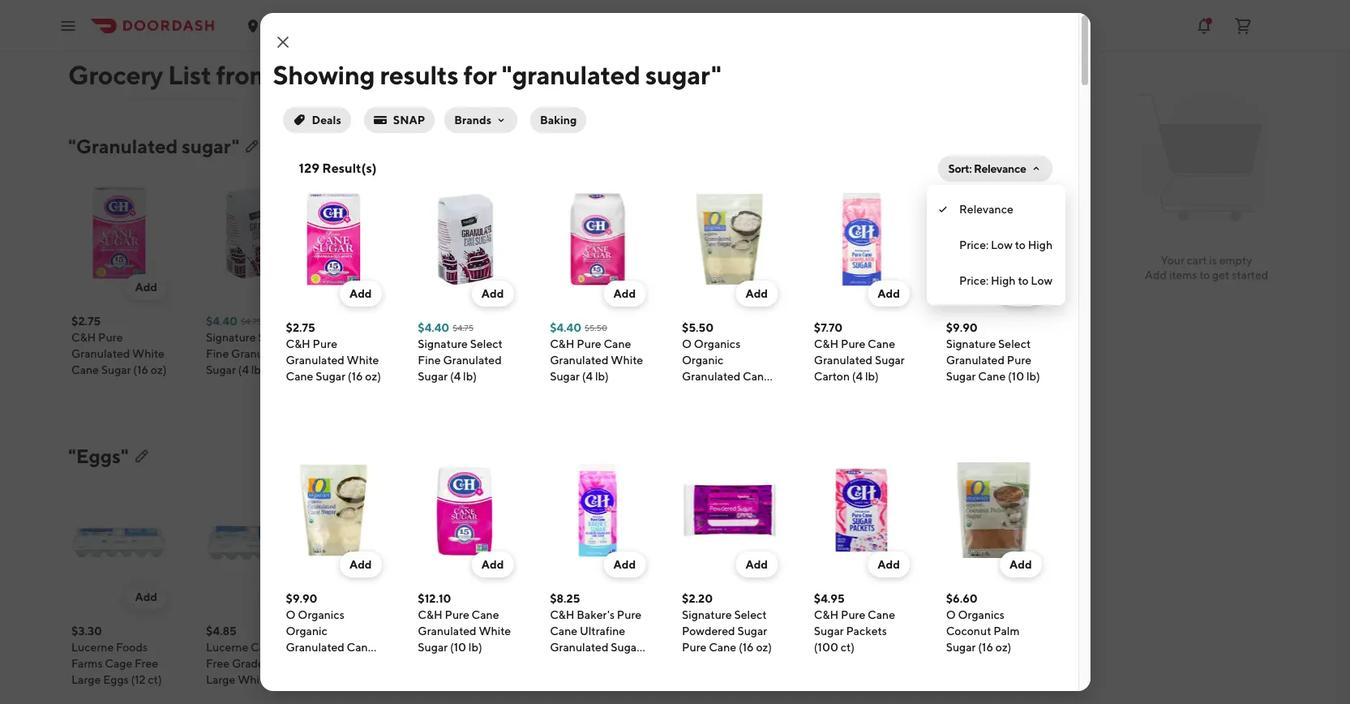 Task type: describe. For each thing, give the bounding box(es) containing it.
$6.60 for $6.60 o organics coconut palm sugar (16 oz)
[[946, 592, 978, 605]]

"granulated
[[68, 135, 178, 157]]

select inside $2.20 signature select powdered sugar pure cane (16 oz)
[[735, 608, 767, 621]]

creamy
[[1014, 37, 1055, 50]]

a inside $6.60 o organics grade a large brown eggs (12 ct)
[[745, 657, 753, 670]]

sticks inside $8.80 land o'lakes unsalted butter sticks (4 ct)
[[341, 54, 371, 67]]

$4.20
[[206, 5, 237, 18]]

baker's
[[577, 608, 615, 621]]

(4 inside $8.25 c&h baker's pure cane ultrafine granulated sugar (4 lb)
[[550, 657, 561, 670]]

sort: relevance
[[949, 162, 1027, 175]]

sweet
[[71, 37, 104, 50]]

xl
[[1059, 641, 1073, 654]]

1 horizontal spatial carton
[[814, 370, 850, 383]]

cane inside $8.25 c&h baker's pure cane ultrafine granulated sugar (4 lb)
[[550, 625, 578, 638]]

$3.30
[[71, 625, 102, 638]]

c&h pure cane granulated white sugar (10 lb) image
[[418, 462, 514, 558]]

update list image for "granulated sugar"
[[246, 140, 259, 153]]

aa for eggs
[[267, 657, 283, 670]]

unsalted inside $8.80 land o'lakes unsalted butter sticks (4 ct)
[[341, 37, 387, 50]]

0 vertical spatial sugar"
[[646, 59, 722, 90]]

vital
[[475, 641, 500, 654]]

(4 inside $4.40 $5.50 c&h pure cane granulated white sugar (4 lb)
[[582, 370, 593, 383]]

427
[[263, 19, 282, 32]]

price: high to low
[[960, 274, 1053, 287]]

pure inside $2.20 signature select powdered sugar pure cane (16 oz)
[[682, 641, 707, 654]]

w
[[285, 19, 297, 32]]

grade inside $6.60 o organics grade a large brown eggs (12 ct)
[[806, 641, 838, 654]]

st
[[320, 19, 331, 32]]

delete list image
[[460, 68, 473, 81]]

$5.50 inside $4.20 $5.50 challenge butter unsalted european style (8 oz)
[[241, 6, 263, 16]]

ct) inside $3.85 lucerne white eggs extra large (12 ct)
[[896, 673, 910, 686]]

$5.70
[[1014, 625, 1045, 638]]

oz) inside $7.15 tillamook extra creamy unsalted butter sticks (16 oz)
[[1014, 70, 1030, 83]]

ct) inside the $4.85 lucerne cage free grade aa large white eggs (18 ct)
[[223, 690, 237, 703]]

is
[[1210, 254, 1218, 267]]

0 horizontal spatial carton
[[610, 363, 646, 376]]

$8.25
[[550, 592, 580, 605]]

0 horizontal spatial sugar"
[[182, 135, 240, 157]]

(12 for aa
[[400, 673, 415, 686]]

1 horizontal spatial fine
[[418, 354, 441, 367]]

pure inside $4.40 c&h pure cane granulated white sugar (4 lb)
[[368, 331, 392, 344]]

lucerne for $3.30
[[71, 641, 114, 654]]

c&h inside $4.95 c&h pure cane sugar packets (100 ct)
[[814, 608, 839, 621]]

price: high to low button
[[927, 263, 1066, 299]]

$4.40 inside $4.40 $4.95 lucerne foods sweet cream butter unsalted (16 oz)
[[71, 5, 103, 18]]

oz) inside $6.60 o organics coconut palm sugar (16 oz)
[[996, 641, 1012, 654]]

fed
[[475, 37, 495, 50]]

(18 inside $5.70 lucerne xl cage free eggs (18 ct)
[[1068, 657, 1083, 670]]

(4 inside $4.40 c&h pure cane granulated white sugar (4 lb)
[[373, 363, 384, 376]]

for
[[464, 59, 497, 90]]

granulated inside $4.40 $5.50 c&h pure cane granulated white sugar (4 lb)
[[550, 354, 609, 367]]

your cart is empty add items to get started
[[1145, 254, 1269, 282]]

free inside $5.70 lucerne xl cage free eggs (18 ct)
[[1014, 657, 1038, 670]]

granulated inside $8.25 c&h baker's pure cane ultrafine granulated sugar (4 lb)
[[550, 641, 609, 654]]

irish inside $4.95 $7.15 kerrygold grass- fed pure irish unsalted butter (8 oz)
[[524, 37, 546, 50]]

129
[[299, 161, 320, 176]]

$4.20 $5.50 challenge butter unsalted european style (8 oz)
[[206, 5, 298, 83]]

grocery list from albertsons
[[68, 59, 405, 90]]

showing
[[273, 59, 375, 90]]

brands button
[[445, 107, 518, 133]]

$8.80 for $8.80 eggland's best cage-free brown eggs large (18 ct)
[[610, 625, 642, 638]]

1 horizontal spatial $7.70
[[814, 321, 843, 334]]

previous image
[[971, 449, 984, 462]]

$4.95 $7.15 kerrygold grass- fed pure irish unsalted butter (8 oz)
[[475, 5, 570, 83]]

$8.80 eggland's best cage-free brown eggs large (18 ct)
[[610, 625, 702, 686]]

o organics organic granulated cane sugar (64 oz) image
[[286, 462, 382, 558]]

lucerne for $5.70
[[1014, 641, 1057, 654]]

oz) inside $4.95 $7.15 kerrygold pure irish unsalted butter (8 oz)
[[658, 54, 674, 67]]

notification bell image
[[1195, 16, 1214, 35]]

empty
[[1220, 254, 1253, 267]]

showing results for "granulated sugar"
[[273, 59, 722, 90]]

0 horizontal spatial $7.70
[[610, 315, 639, 328]]

$4.40 c&h pure cane granulated white sugar (4 lb)
[[341, 315, 434, 376]]

packets
[[847, 625, 887, 638]]

(8 inside $4.95 $7.15 kerrygold grass- fed pure irish unsalted butter (8 oz)
[[560, 54, 570, 67]]

$3.85 lucerne white eggs extra large (12 ct)
[[879, 625, 966, 686]]

pure inside $4.95 c&h pure cane sugar packets (100 ct)
[[841, 608, 866, 621]]

$2.20 signature select powdered sugar pure cane (16 oz)
[[682, 592, 772, 654]]

palm
[[994, 625, 1020, 638]]

c&h inside $4.40 $5.50 c&h pure cane granulated white sugar (4 lb)
[[550, 337, 575, 350]]

1 horizontal spatial $4.40 $4.75 signature select fine granulated sugar (4 lb)
[[418, 321, 503, 383]]

results
[[380, 59, 459, 90]]

large inside open nature free range brown aa large eggs (12 ct)
[[341, 673, 370, 686]]

$3.85
[[879, 625, 910, 638]]

your
[[1161, 254, 1185, 267]]

snap
[[393, 114, 425, 127]]

price: low to high
[[960, 239, 1053, 251]]

butter inside $7.15 tillamook extra creamy unsalted butter sticks (16 oz)
[[1014, 54, 1047, 67]]

farms inside $3.30 lucerne foods farms cage free large eggs (12 ct)
[[71, 657, 103, 670]]

granulated inside $4.40 c&h pure cane granulated white sugar (4 lb)
[[341, 347, 399, 360]]

lb) inside $4.40 c&h pure cane granulated white sugar (4 lb)
[[386, 363, 400, 376]]

cage-
[[610, 657, 643, 670]]

$3.30 lucerne foods farms cage free large eggs (12 ct)
[[71, 625, 162, 686]]

cage inside $5.70 lucerne xl cage free eggs (18 ct)
[[1075, 641, 1103, 654]]

0 horizontal spatial fine
[[206, 347, 229, 360]]

1 vertical spatial $12.10
[[418, 592, 451, 605]]

sticks inside $7.15 tillamook extra creamy unsalted butter sticks (16 oz)
[[1050, 54, 1080, 67]]

lb) inside $8.25 c&h baker's pure cane ultrafine granulated sugar (4 lb)
[[563, 657, 577, 670]]

albertsons
[[277, 59, 405, 90]]

pure inside $4.95 $7.15 kerrygold pure irish unsalted butter (8 oz)
[[663, 21, 688, 34]]

kerrygold for unsalted
[[610, 21, 661, 34]]

free inside the $4.85 lucerne cage free grade aa large white eggs (18 ct)
[[206, 657, 230, 670]]

open menu image
[[58, 16, 78, 35]]

$5.70 lucerne xl cage free eggs (18 ct)
[[1014, 625, 1103, 670]]

open nature free range brown aa large eggs (12 ct)
[[341, 641, 435, 686]]

eggs inside "$8.80 eggland's best cage-free brown eggs large (18 ct)"
[[610, 673, 636, 686]]

started
[[1232, 269, 1269, 282]]

cage inside $3.30 lucerne foods farms cage free large eggs (12 ct)
[[105, 657, 132, 670]]

cane inside $4.40 c&h pure cane granulated white sugar (4 lb)
[[395, 331, 422, 344]]

brown inside $6.60 o organics grade a large brown eggs (12 ct)
[[787, 657, 821, 670]]

kerrygold for pure
[[475, 21, 526, 34]]

farms inside $8.80 vital farms pasture-raised grade a large eggs (12 ct)
[[502, 641, 533, 654]]

eggs inside $6.60 o organics grade a large brown eggs (12 ct)
[[745, 673, 770, 686]]

land
[[341, 21, 367, 34]]

1 horizontal spatial $2.75 c&h pure granulated white cane sugar (16 oz)
[[286, 321, 381, 383]]

c&h pure cane sugar packets (100 ct) image
[[814, 462, 910, 558]]

large inside $3.30 lucerne foods farms cage free large eggs (12 ct)
[[71, 673, 101, 686]]

$8.80 land o'lakes unsalted butter sticks (4 ct)
[[341, 5, 423, 67]]

cane inside $4.40 $5.50 c&h pure cane granulated white sugar (4 lb)
[[604, 337, 632, 350]]

$4.85
[[206, 625, 237, 638]]

$4.95 for grass-
[[475, 5, 506, 18]]

cream
[[106, 37, 141, 50]]

1 horizontal spatial $2.75
[[286, 321, 315, 334]]

to inside your cart is empty add items to get started
[[1200, 269, 1211, 282]]

$7.15 for $7.15
[[913, 6, 932, 16]]

o inside $6.60 o organics grade a large brown eggs (12 ct)
[[745, 641, 755, 654]]

$7.15 for kerrygold grass- fed pure irish unsalted butter (8 oz)
[[509, 6, 528, 16]]

cane inside $4.95 c&h pure cane sugar packets (100 ct)
[[868, 608, 896, 621]]

$4.95 c&h pure cane sugar packets (100 ct)
[[814, 592, 896, 654]]

$8.80 for $8.80 land o'lakes unsalted butter sticks (4 ct)
[[341, 5, 372, 18]]

(8 for butter
[[646, 54, 656, 67]]

427 w 5th st
[[263, 19, 331, 32]]

sort:
[[949, 162, 972, 175]]

brands
[[455, 114, 492, 127]]

items
[[1170, 269, 1198, 282]]

eggs inside $5.70 lucerne xl cage free eggs (18 ct)
[[1040, 657, 1066, 670]]

european
[[206, 54, 256, 67]]

from
[[216, 59, 272, 90]]

grass-
[[528, 21, 562, 34]]

0 horizontal spatial $7.70 c&h pure cane granulated sugar carton (4 lb)
[[610, 315, 701, 376]]

extra inside $3.85 lucerne white eggs extra large (12 ct)
[[907, 657, 935, 670]]

(12 inside $3.85 lucerne white eggs extra large (12 ct)
[[879, 673, 894, 686]]

cage inside the $4.85 lucerne cage free grade aa large white eggs (18 ct)
[[251, 641, 278, 654]]

$6.60 o organics coconut palm sugar (16 oz)
[[946, 592, 1020, 654]]

relevance inside button
[[960, 203, 1014, 216]]

list
[[168, 59, 211, 90]]

style
[[259, 54, 285, 67]]

large inside $6.60 o organics grade a large brown eggs (12 ct)
[[755, 657, 785, 670]]

$6.60 for $6.60 o organics grade a large brown eggs (12 ct)
[[745, 625, 776, 638]]

pasture-
[[475, 657, 520, 670]]

$8.80 vital farms pasture-raised grade a large eggs (12 ct)
[[475, 625, 555, 703]]

sugar inside $4.95 c&h pure cane sugar packets (100 ct)
[[814, 625, 844, 638]]

relevance inside dropdown button
[[974, 162, 1027, 175]]

signature inside $2.20 signature select powdered sugar pure cane (16 oz)
[[682, 608, 732, 621]]

"eggs"
[[68, 445, 129, 467]]

0 vertical spatial update list image
[[424, 68, 437, 81]]

update list image for "eggs"
[[135, 449, 148, 462]]

$4.40 inside $4.40 c&h pure cane granulated white sugar (4 lb)
[[341, 315, 372, 328]]

(12 for free
[[131, 673, 146, 686]]

foods inside $3.30 lucerne foods farms cage free large eggs (12 ct)
[[116, 641, 148, 654]]

unsalted inside $4.20 $5.50 challenge butter unsalted european style (8 oz)
[[206, 37, 253, 50]]

eggland's
[[610, 641, 660, 654]]

$4.40 $5.50 c&h pure cane granulated white sugar (4 lb)
[[550, 321, 643, 383]]

lucerne inside $4.40 $4.95 lucerne foods sweet cream butter unsalted (16 oz)
[[71, 21, 114, 34]]

unsalted inside $4.40 $4.95 lucerne foods sweet cream butter unsalted (16 oz)
[[107, 54, 153, 67]]

(16 inside $7.15 tillamook extra creamy unsalted butter sticks (16 oz)
[[1083, 54, 1098, 67]]

$4.95 for pure
[[610, 5, 641, 18]]

range
[[341, 657, 374, 670]]

$4.40 $4.95 lucerne foods sweet cream butter unsalted (16 oz)
[[71, 5, 153, 83]]

pure inside $4.95 $7.15 kerrygold grass- fed pure irish unsalted butter (8 oz)
[[498, 37, 522, 50]]

large inside "$8.80 eggland's best cage-free brown eggs large (18 ct)"
[[638, 673, 667, 686]]

sugar inside $4.40 $5.50 c&h pure cane granulated white sugar (4 lb)
[[550, 370, 580, 383]]

organics inside $6.60 o organics coconut palm sugar (16 oz)
[[959, 608, 1005, 621]]

(12 inside $8.80 vital farms pasture-raised grade a large eggs (12 ct)
[[503, 690, 518, 703]]

ct) inside $8.80 land o'lakes unsalted butter sticks (4 ct)
[[387, 54, 401, 67]]

0 horizontal spatial (32
[[508, 380, 524, 393]]

challenge
[[206, 21, 259, 34]]

(18 inside the $4.85 lucerne cage free grade aa large white eggs (18 ct)
[[206, 690, 221, 703]]

foods inside $4.40 $4.95 lucerne foods sweet cream butter unsalted (16 oz)
[[116, 21, 148, 34]]

$7.15 tillamook extra creamy unsalted butter sticks (16 oz)
[[1014, 5, 1103, 83]]

eggs inside $3.30 lucerne foods farms cage free large eggs (12 ct)
[[103, 673, 129, 686]]

(16 inside $6.60 o organics coconut palm sugar (16 oz)
[[979, 641, 994, 654]]

white inside $3.85 lucerne white eggs extra large (12 ct)
[[924, 641, 956, 654]]

price: for price: high to low
[[960, 274, 989, 287]]

cane inside $2.20 signature select powdered sugar pure cane (16 oz)
[[709, 641, 737, 654]]

o organics organic granulated cane sugar (32 oz) image
[[682, 191, 778, 287]]

cart
[[1187, 254, 1208, 267]]

butter inside $4.40 $4.95 lucerne foods sweet cream butter unsalted (16 oz)
[[71, 54, 105, 67]]

unsalted inside $4.95 $7.15 kerrygold pure irish unsalted butter (8 oz)
[[634, 37, 681, 50]]

butter inside $4.95 $7.15 kerrygold pure irish unsalted butter (8 oz)
[[610, 54, 643, 67]]

oz) inside $4.20 $5.50 challenge butter unsalted european style (8 oz)
[[206, 70, 222, 83]]

(16 inside $4.40 $4.95 lucerne foods sweet cream butter unsalted (16 oz)
[[71, 70, 87, 83]]



Task type: vqa. For each thing, say whether or not it's contained in the screenshot.
to in Your cart is empty Add items to get started
yes



Task type: locate. For each thing, give the bounding box(es) containing it.
nature
[[373, 641, 409, 654]]

$8.80 inside "$8.80 eggland's best cage-free brown eggs large (18 ct)"
[[610, 625, 642, 638]]

2 foods from the top
[[116, 641, 148, 654]]

2 horizontal spatial update list image
[[424, 68, 437, 81]]

eggs inside $3.85 lucerne white eggs extra large (12 ct)
[[879, 657, 905, 670]]

$8.80
[[341, 5, 372, 18], [745, 5, 776, 18], [475, 625, 507, 638], [610, 625, 642, 638]]

$6.60 right powdered
[[745, 625, 776, 638]]

0 vertical spatial foods
[[116, 21, 148, 34]]

1 horizontal spatial irish
[[610, 37, 632, 50]]

1 horizontal spatial $9.90 o organics organic granulated cane sugar (64 oz)
[[879, 315, 968, 393]]

large down $4.85
[[206, 673, 236, 686]]

lucerne for $4.85
[[206, 641, 248, 654]]

0 horizontal spatial cage
[[105, 657, 132, 670]]

unsalted inside $7.15 tillamook extra creamy unsalted butter sticks (16 oz)
[[1057, 37, 1103, 50]]

add inside your cart is empty add items to get started
[[1145, 269, 1167, 282]]

relevance button
[[927, 191, 1066, 227]]

0 vertical spatial price:
[[960, 239, 989, 251]]

free inside "$8.80 eggland's best cage-free brown eggs large (18 ct)"
[[643, 657, 666, 670]]

to left get
[[1200, 269, 1211, 282]]

eggs
[[879, 657, 905, 670], [1040, 657, 1066, 670], [103, 673, 129, 686], [272, 673, 298, 686], [372, 673, 398, 686], [610, 673, 636, 686], [745, 673, 770, 686], [475, 690, 501, 703]]

large inside the $4.85 lucerne cage free grade aa large white eggs (18 ct)
[[206, 673, 236, 686]]

0 vertical spatial $9.90 o organics organic granulated cane sugar (64 oz)
[[879, 315, 968, 393]]

$4.40
[[71, 5, 103, 18], [206, 315, 238, 328], [341, 315, 372, 328], [418, 321, 450, 334], [550, 321, 582, 334]]

$7.15 inside $7.15 tillamook extra creamy unsalted butter sticks (16 oz)
[[1014, 5, 1041, 18]]

(8 right "granulated
[[646, 54, 656, 67]]

1 horizontal spatial (64
[[912, 380, 929, 393]]

1 kerrygold from the left
[[475, 21, 526, 34]]

1 irish from the left
[[524, 37, 546, 50]]

1 horizontal spatial $6.60
[[946, 592, 978, 605]]

1 horizontal spatial (18
[[670, 673, 685, 686]]

sugar"
[[646, 59, 722, 90], [182, 135, 240, 157]]

0 horizontal spatial $4.75
[[241, 316, 262, 326]]

2 irish from the left
[[610, 37, 632, 50]]

lb) inside $4.40 $5.50 c&h pure cane granulated white sugar (4 lb)
[[595, 370, 609, 383]]

farms up raised
[[502, 641, 533, 654]]

1 aa from the left
[[267, 657, 283, 670]]

2 horizontal spatial cage
[[1075, 641, 1103, 654]]

0 horizontal spatial extra
[[907, 657, 935, 670]]

(100
[[814, 641, 839, 654]]

next image
[[1004, 449, 1017, 462]]

update list image
[[424, 68, 437, 81], [246, 140, 259, 153], [135, 449, 148, 462]]

sugar inside $6.60 o organics coconut palm sugar (16 oz)
[[946, 641, 976, 654]]

(18 down $4.85
[[206, 690, 221, 703]]

$4.95 inside $4.95 $7.15 kerrygold pure irish unsalted butter (8 oz)
[[610, 5, 641, 18]]

white inside the $4.85 lucerne cage free grade aa large white eggs (18 ct)
[[238, 673, 270, 686]]

0 horizontal spatial $12.10 c&h pure cane granulated white sugar (10 lb)
[[418, 592, 511, 654]]

lucerne up sweet
[[71, 21, 114, 34]]

large down range
[[341, 673, 370, 686]]

(12 inside $6.60 o organics grade a large brown eggs (12 ct)
[[773, 673, 787, 686]]

to down price: low to high in the right of the page
[[1018, 274, 1029, 287]]

(32
[[508, 380, 524, 393], [714, 386, 731, 399]]

2 sticks from the left
[[1050, 54, 1080, 67]]

ct) inside $6.60 o organics grade a large brown eggs (12 ct)
[[789, 673, 804, 686]]

0 vertical spatial farms
[[502, 641, 533, 654]]

0 horizontal spatial $4.40 $4.75 signature select fine granulated sugar (4 lb)
[[206, 315, 291, 376]]

1 vertical spatial (64
[[318, 657, 336, 670]]

$4.85 lucerne cage free grade aa large white eggs (18 ct)
[[206, 625, 298, 703]]

0 horizontal spatial irish
[[524, 37, 546, 50]]

lucerne inside the $4.85 lucerne cage free grade aa large white eggs (18 ct)
[[206, 641, 248, 654]]

(4
[[374, 54, 385, 67], [238, 363, 249, 376], [373, 363, 384, 376], [648, 363, 659, 376], [450, 370, 461, 383], [582, 370, 593, 383], [852, 370, 863, 383], [550, 657, 561, 670]]

1 horizontal spatial farms
[[502, 641, 533, 654]]

o inside $6.60 o organics coconut palm sugar (16 oz)
[[946, 608, 956, 621]]

high inside button
[[1028, 239, 1053, 251]]

3 brown from the left
[[787, 657, 821, 670]]

c&h pure cane granulated white sugar (4 lb) image
[[550, 191, 646, 287]]

0 horizontal spatial sticks
[[341, 54, 371, 67]]

update list image left delete list icon
[[424, 68, 437, 81]]

0 vertical spatial $6.60
[[946, 592, 978, 605]]

$4.95 inside $4.95 c&h pure cane sugar packets (100 ct)
[[814, 592, 845, 605]]

1 horizontal spatial kerrygold
[[610, 21, 661, 34]]

baking button
[[527, 104, 590, 136], [531, 107, 587, 133]]

$12.10
[[1014, 315, 1047, 328], [418, 592, 451, 605]]

eggs inside the $4.85 lucerne cage free grade aa large white eggs (18 ct)
[[272, 673, 298, 686]]

ultrafine
[[580, 625, 626, 638]]

sticks down land
[[341, 54, 371, 67]]

large down $2.20 signature select powdered sugar pure cane (16 oz)
[[755, 657, 785, 670]]

1 horizontal spatial a
[[745, 657, 753, 670]]

baking
[[540, 114, 577, 127]]

0 horizontal spatial a
[[510, 673, 518, 686]]

a down $2.20 signature select powdered sugar pure cane (16 oz)
[[745, 657, 753, 670]]

0 horizontal spatial (18
[[206, 690, 221, 703]]

2 horizontal spatial brown
[[787, 657, 821, 670]]

(12 for large
[[773, 673, 787, 686]]

unsalted
[[206, 37, 253, 50], [341, 37, 387, 50], [634, 37, 681, 50], [1057, 37, 1103, 50], [107, 54, 153, 67], [475, 54, 522, 67]]

0 vertical spatial grade
[[806, 641, 838, 654]]

coconut
[[946, 625, 992, 638]]

1 vertical spatial a
[[510, 673, 518, 686]]

large down the $3.30
[[71, 673, 101, 686]]

1 vertical spatial $9.90 o organics organic granulated cane sugar (64 oz)
[[286, 592, 374, 670]]

0 horizontal spatial update list image
[[135, 449, 148, 462]]

$12.10 up open nature free range brown aa large eggs (12 ct)
[[418, 592, 451, 605]]

$4.75
[[241, 316, 262, 326], [453, 323, 474, 333]]

update list image down from
[[246, 140, 259, 153]]

lucerne inside $5.70 lucerne xl cage free eggs (18 ct)
[[1014, 641, 1057, 654]]

white inside $4.40 $5.50 c&h pure cane granulated white sugar (4 lb)
[[611, 354, 643, 367]]

$8.80 for $8.80
[[745, 5, 776, 18]]

lucerne for $3.85
[[879, 641, 922, 654]]

$6.60 o organics grade a large brown eggs (12 ct)
[[745, 625, 838, 686]]

(8 down the grass-
[[560, 54, 570, 67]]

o
[[475, 331, 485, 344], [879, 331, 889, 344], [682, 337, 692, 350], [286, 608, 296, 621], [946, 608, 956, 621], [745, 641, 755, 654]]

2 horizontal spatial (18
[[1068, 657, 1083, 670]]

aa for (12
[[412, 657, 429, 670]]

ct) inside "$8.80 eggland's best cage-free brown eggs large (18 ct)"
[[687, 673, 701, 686]]

$5.50 inside $4.40 $5.50 c&h pure cane granulated white sugar (4 lb)
[[585, 323, 608, 333]]

$6.60 inside $6.60 o organics coconut palm sugar (16 oz)
[[946, 592, 978, 605]]

price: down relevance button on the right top of page
[[960, 239, 989, 251]]

$4.95 $7.15 kerrygold pure irish unsalted butter (8 oz)
[[610, 5, 688, 67]]

irish down the grass-
[[524, 37, 546, 50]]

1 vertical spatial farms
[[71, 657, 103, 670]]

high down price: low to high in the right of the page
[[991, 274, 1016, 287]]

1 price: from the top
[[960, 239, 989, 251]]

0 vertical spatial (18
[[1068, 657, 1083, 670]]

sugar
[[671, 347, 701, 360], [875, 354, 905, 367], [101, 363, 131, 376], [206, 363, 236, 376], [341, 363, 371, 376], [745, 363, 775, 376], [1014, 363, 1044, 376], [316, 370, 346, 383], [418, 370, 448, 383], [550, 370, 580, 383], [946, 370, 976, 383], [475, 380, 505, 393], [879, 380, 909, 393], [682, 386, 712, 399], [738, 625, 768, 638], [814, 625, 844, 638], [418, 641, 448, 654], [611, 641, 641, 654], [946, 641, 976, 654], [286, 657, 316, 670]]

0 vertical spatial (64
[[912, 380, 929, 393]]

0 horizontal spatial high
[[991, 274, 1016, 287]]

o organics coconut palm sugar (16 oz) image
[[946, 462, 1042, 558]]

granulated
[[71, 347, 130, 360], [231, 347, 290, 360], [341, 347, 399, 360], [610, 347, 669, 360], [745, 347, 803, 360], [1014, 347, 1073, 360], [286, 354, 345, 367], [443, 354, 502, 367], [550, 354, 609, 367], [814, 354, 873, 367], [946, 354, 1005, 367], [475, 363, 534, 376], [879, 363, 938, 376], [682, 370, 741, 383], [418, 625, 477, 638], [286, 641, 345, 654], [550, 641, 609, 654]]

1 horizontal spatial grade
[[475, 673, 508, 686]]

$6.60 up "coconut"
[[946, 592, 978, 605]]

0 horizontal spatial $9.90 signature select granulated pure sugar cane (10 lb)
[[745, 315, 839, 376]]

free inside open nature free range brown aa large eggs (12 ct)
[[411, 641, 435, 654]]

0 vertical spatial $12.10 c&h pure cane granulated white sugar (10 lb)
[[1014, 315, 1107, 376]]

signature select fine granulated sugar (4 lb) image
[[418, 191, 514, 287]]

unsalted inside $4.95 $7.15 kerrygold grass- fed pure irish unsalted butter (8 oz)
[[475, 54, 522, 67]]

large inside $8.80 vital farms pasture-raised grade a large eggs (12 ct)
[[521, 673, 550, 686]]

0 vertical spatial high
[[1028, 239, 1053, 251]]

1 vertical spatial update list image
[[246, 140, 259, 153]]

0 horizontal spatial $6.60
[[745, 625, 776, 638]]

c&h baker's pure cane ultrafine granulated sugar (4 lb) image
[[550, 462, 646, 558]]

empty retail cart image
[[1131, 81, 1283, 234]]

"granulated
[[502, 59, 641, 90]]

close showing results for "granulated sugar" image
[[273, 32, 292, 52]]

1 vertical spatial low
[[1031, 274, 1053, 287]]

to inside price: low to high button
[[1015, 239, 1026, 251]]

3 (8 from the left
[[646, 54, 656, 67]]

best
[[663, 641, 686, 654]]

1 vertical spatial price:
[[960, 274, 989, 287]]

extra inside $7.15 tillamook extra creamy unsalted butter sticks (16 oz)
[[1067, 21, 1094, 34]]

butter
[[261, 21, 295, 34], [390, 37, 423, 50], [71, 54, 105, 67], [524, 54, 557, 67], [610, 54, 643, 67], [1014, 54, 1047, 67]]

raised
[[520, 657, 555, 670]]

$9.90 o organics organic granulated cane sugar (64 oz)
[[879, 315, 968, 393], [286, 592, 374, 670]]

1 horizontal spatial $5.50 o organics organic granulated cane sugar (32 oz)
[[682, 321, 771, 399]]

1 vertical spatial $12.10 c&h pure cane granulated white sugar (10 lb)
[[418, 592, 511, 654]]

low down price: low to high in the right of the page
[[1031, 274, 1053, 287]]

irish up "granulated
[[610, 37, 632, 50]]

butter inside $4.20 $5.50 challenge butter unsalted european style (8 oz)
[[261, 21, 295, 34]]

extra down $3.85
[[907, 657, 935, 670]]

a
[[745, 657, 753, 670], [510, 673, 518, 686]]

$2.75 c&h pure granulated white cane sugar (16 oz)
[[71, 315, 167, 376], [286, 321, 381, 383]]

lucerne down the $3.30
[[71, 641, 114, 654]]

1 horizontal spatial brown
[[668, 657, 702, 670]]

1 horizontal spatial update list image
[[246, 140, 259, 153]]

large
[[755, 657, 785, 670], [937, 657, 966, 670], [71, 673, 101, 686], [206, 673, 236, 686], [341, 673, 370, 686], [521, 673, 550, 686], [638, 673, 667, 686]]

1 vertical spatial sugar"
[[182, 135, 240, 157]]

1 horizontal spatial $4.75
[[453, 323, 474, 333]]

to up price: high to low
[[1015, 239, 1026, 251]]

kerrygold
[[475, 21, 526, 34], [610, 21, 661, 34]]

(4 inside $8.80 land o'lakes unsalted butter sticks (4 ct)
[[374, 54, 385, 67]]

2 price: from the top
[[960, 274, 989, 287]]

1 vertical spatial (18
[[670, 673, 685, 686]]

sticks down "creamy"
[[1050, 54, 1080, 67]]

cane
[[395, 331, 422, 344], [664, 331, 691, 344], [1068, 331, 1095, 344], [604, 337, 632, 350], [868, 337, 896, 350], [71, 363, 99, 376], [536, 363, 564, 376], [777, 363, 804, 376], [940, 363, 968, 376], [286, 370, 314, 383], [743, 370, 771, 383], [979, 370, 1006, 383], [472, 608, 499, 621], [868, 608, 896, 621], [550, 625, 578, 638], [347, 641, 374, 654], [709, 641, 737, 654]]

$4.95 $7.15
[[879, 5, 932, 18]]

1 (8 from the left
[[287, 54, 298, 67]]

1 vertical spatial grade
[[232, 657, 264, 670]]

0 horizontal spatial low
[[991, 239, 1013, 251]]

low inside button
[[991, 239, 1013, 251]]

(16 inside $2.20 signature select powdered sugar pure cane (16 oz)
[[739, 641, 754, 654]]

free inside $3.30 lucerne foods farms cage free large eggs (12 ct)
[[135, 657, 158, 670]]

$2.20
[[682, 592, 713, 605]]

sort: relevance button
[[939, 156, 1053, 182]]

lucerne down $5.70
[[1014, 641, 1057, 654]]

organic
[[475, 347, 517, 360], [879, 347, 921, 360], [682, 354, 724, 367], [286, 625, 328, 638]]

1 horizontal spatial extra
[[1067, 21, 1094, 34]]

(18 down xl at the bottom
[[1068, 657, 1083, 670]]

0 horizontal spatial kerrygold
[[475, 21, 526, 34]]

sticks
[[341, 54, 371, 67], [1050, 54, 1080, 67]]

1 vertical spatial high
[[991, 274, 1016, 287]]

relevance
[[974, 162, 1027, 175], [960, 203, 1014, 216]]

5th
[[299, 19, 318, 32]]

$7.15 for kerrygold pure irish unsalted butter (8 oz)
[[644, 6, 662, 16]]

1 vertical spatial foods
[[116, 641, 148, 654]]

(8 for style
[[287, 54, 298, 67]]

1 horizontal spatial low
[[1031, 274, 1053, 287]]

0 vertical spatial a
[[745, 657, 753, 670]]

2 (8 from the left
[[560, 54, 570, 67]]

1 horizontal spatial $12.10 c&h pure cane granulated white sugar (10 lb)
[[1014, 315, 1107, 376]]

signature
[[206, 331, 256, 344], [745, 331, 795, 344], [418, 337, 468, 350], [946, 337, 996, 350], [682, 608, 732, 621]]

ct)
[[387, 54, 401, 67], [841, 641, 855, 654], [1085, 657, 1099, 670], [148, 673, 162, 686], [417, 673, 431, 686], [687, 673, 701, 686], [789, 673, 804, 686], [896, 673, 910, 686], [223, 690, 237, 703], [520, 690, 534, 703]]

0 horizontal spatial $9.90 o organics organic granulated cane sugar (64 oz)
[[286, 592, 374, 670]]

$4.40 $4.75 signature select fine granulated sugar (4 lb)
[[206, 315, 291, 376], [418, 321, 503, 383]]

sugar inside $2.20 signature select powdered sugar pure cane (16 oz)
[[738, 625, 768, 638]]

deals
[[312, 114, 341, 127]]

low up price: high to low
[[991, 239, 1013, 251]]

1 brown from the left
[[376, 657, 410, 670]]

(8
[[287, 54, 298, 67], [560, 54, 570, 67], [646, 54, 656, 67]]

1 horizontal spatial sugar"
[[646, 59, 722, 90]]

$12.10 down price: high to low
[[1014, 315, 1047, 328]]

ct) inside $8.80 vital farms pasture-raised grade a large eggs (12 ct)
[[520, 690, 534, 703]]

kerrygold up fed
[[475, 21, 526, 34]]

2 aa from the left
[[412, 657, 429, 670]]

tillamook
[[1014, 21, 1064, 34]]

ct) inside $5.70 lucerne xl cage free eggs (18 ct)
[[1085, 657, 1099, 670]]

1 horizontal spatial cage
[[251, 641, 278, 654]]

irish inside $4.95 $7.15 kerrygold pure irish unsalted butter (8 oz)
[[610, 37, 632, 50]]

pure inside $8.25 c&h baker's pure cane ultrafine granulated sugar (4 lb)
[[617, 608, 642, 621]]

farms
[[502, 641, 533, 654], [71, 657, 103, 670]]

2 brown from the left
[[668, 657, 702, 670]]

1 horizontal spatial $9.90 signature select granulated pure sugar cane (10 lb)
[[946, 321, 1041, 383]]

ct) inside open nature free range brown aa large eggs (12 ct)
[[417, 673, 431, 686]]

0 horizontal spatial brown
[[376, 657, 410, 670]]

kerrygold up "granulated
[[610, 21, 661, 34]]

snap button
[[361, 104, 438, 136], [364, 107, 435, 133]]

white inside $4.40 c&h pure cane granulated white sugar (4 lb)
[[402, 347, 434, 360]]

0 items, open order cart image
[[1234, 16, 1253, 35]]

get
[[1213, 269, 1230, 282]]

grocery
[[68, 59, 163, 90]]

grade inside $8.80 vital farms pasture-raised grade a large eggs (12 ct)
[[475, 673, 508, 686]]

0 horizontal spatial $2.75 c&h pure granulated white cane sugar (16 oz)
[[71, 315, 167, 376]]

427 w 5th st button
[[247, 19, 348, 32]]

2 horizontal spatial grade
[[806, 641, 838, 654]]

(8 inside $4.20 $5.50 challenge butter unsalted european style (8 oz)
[[287, 54, 298, 67]]

$4.95 for cane
[[814, 592, 845, 605]]

signature select powdered sugar pure cane (16 oz) image
[[682, 462, 778, 558]]

powdered
[[682, 625, 735, 638]]

open
[[341, 641, 370, 654]]

brown down (100
[[787, 657, 821, 670]]

to for high
[[1015, 239, 1026, 251]]

"granulated sugar"
[[68, 135, 240, 157]]

grade inside the $4.85 lucerne cage free grade aa large white eggs (18 ct)
[[232, 657, 264, 670]]

1 horizontal spatial $7.70 c&h pure cane granulated sugar carton (4 lb)
[[814, 321, 905, 383]]

0 horizontal spatial $12.10
[[418, 592, 451, 605]]

add
[[1145, 269, 1167, 282], [135, 281, 157, 294], [270, 281, 292, 294], [943, 281, 965, 294], [350, 287, 372, 300], [482, 287, 504, 300], [614, 287, 636, 300], [746, 287, 768, 300], [878, 287, 900, 300], [350, 558, 372, 571], [482, 558, 504, 571], [614, 558, 636, 571], [746, 558, 768, 571], [878, 558, 900, 571], [1010, 558, 1032, 571], [135, 591, 157, 604], [270, 591, 292, 604], [404, 591, 427, 604], [539, 591, 561, 604], [674, 591, 696, 604], [808, 591, 831, 604], [943, 591, 965, 604]]

0 horizontal spatial $2.75
[[71, 315, 101, 328]]

c&h pure granulated white cane sugar (16 oz) image
[[286, 191, 382, 287]]

0 horizontal spatial grade
[[232, 657, 264, 670]]

butter inside $4.95 $7.15 kerrygold grass- fed pure irish unsalted butter (8 oz)
[[524, 54, 557, 67]]

1 horizontal spatial aa
[[412, 657, 429, 670]]

0 horizontal spatial farms
[[71, 657, 103, 670]]

extra right the tillamook
[[1067, 21, 1094, 34]]

$8.25 c&h baker's pure cane ultrafine granulated sugar (4 lb)
[[550, 592, 642, 670]]

2 kerrygold from the left
[[610, 21, 661, 34]]

c&h pure cane granulated sugar carton (4 lb) image
[[814, 191, 910, 287]]

1 foods from the top
[[116, 21, 148, 34]]

$4.95 inside $4.40 $4.95 lucerne foods sweet cream butter unsalted (16 oz)
[[106, 6, 128, 16]]

farms down the $3.30
[[71, 657, 103, 670]]

relevance up price: low to high button
[[960, 203, 1014, 216]]

update list image right "eggs"
[[135, 449, 148, 462]]

$5.50
[[241, 6, 263, 16], [475, 315, 507, 328], [682, 321, 714, 334], [585, 323, 608, 333]]

to for low
[[1018, 274, 1029, 287]]

oz) inside $4.95 $7.15 kerrygold grass- fed pure irish unsalted butter (8 oz)
[[475, 70, 491, 83]]

low
[[991, 239, 1013, 251], [1031, 274, 1053, 287]]

to
[[1015, 239, 1026, 251], [1200, 269, 1211, 282], [1018, 274, 1029, 287]]

brown down best
[[668, 657, 702, 670]]

2 vertical spatial grade
[[475, 673, 508, 686]]

2 horizontal spatial (8
[[646, 54, 656, 67]]

organics inside $6.60 o organics grade a large brown eggs (12 ct)
[[757, 641, 803, 654]]

1 horizontal spatial $12.10
[[1014, 315, 1047, 328]]

$4.40 inside $4.40 $5.50 c&h pure cane granulated white sugar (4 lb)
[[550, 321, 582, 334]]

price: down price: low to high button
[[960, 274, 989, 287]]

$7.15 inside $4.95 $7.15 kerrygold pure irish unsalted butter (8 oz)
[[644, 6, 662, 16]]

large down raised
[[521, 673, 550, 686]]

oz) inside $4.40 $4.95 lucerne foods sweet cream butter unsalted (16 oz)
[[89, 70, 105, 83]]

high
[[1028, 239, 1053, 251], [991, 274, 1016, 287]]

(18 down best
[[670, 673, 685, 686]]

price:
[[960, 239, 989, 251], [960, 274, 989, 287]]

butter inside $8.80 land o'lakes unsalted butter sticks (4 ct)
[[390, 37, 423, 50]]

0 horizontal spatial (64
[[318, 657, 336, 670]]

large down cage-
[[638, 673, 667, 686]]

0 horizontal spatial $5.50 o organics organic granulated cane sugar (32 oz)
[[475, 315, 564, 393]]

$7.15
[[1014, 5, 1041, 18], [509, 6, 528, 16], [644, 6, 662, 16], [913, 6, 932, 16]]

$8.80 inside $8.80 land o'lakes unsalted butter sticks (4 ct)
[[341, 5, 372, 18]]

$8.80 for $8.80 vital farms pasture-raised grade a large eggs (12 ct)
[[475, 625, 507, 638]]

$4.95 inside $4.95 $7.15 kerrygold grass- fed pure irish unsalted butter (8 oz)
[[475, 5, 506, 18]]

lucerne down $3.85
[[879, 641, 922, 654]]

eggs inside $8.80 vital farms pasture-raised grade a large eggs (12 ct)
[[475, 690, 501, 703]]

brown down nature
[[376, 657, 410, 670]]

1 horizontal spatial (32
[[714, 386, 731, 399]]

result(s)
[[322, 161, 377, 176]]

relevance right sort:
[[974, 162, 1027, 175]]

brown inside "$8.80 eggland's best cage-free brown eggs large (18 ct)"
[[668, 657, 702, 670]]

o'lakes
[[369, 21, 411, 34]]

ct) inside $4.95 c&h pure cane sugar packets (100 ct)
[[841, 641, 855, 654]]

low inside button
[[1031, 274, 1053, 287]]

eggs inside open nature free range brown aa large eggs (12 ct)
[[372, 673, 398, 686]]

0 horizontal spatial (8
[[287, 54, 298, 67]]

$6.60
[[946, 592, 978, 605], [745, 625, 776, 638]]

1 sticks from the left
[[341, 54, 371, 67]]

1 vertical spatial extra
[[907, 657, 935, 670]]

cage
[[251, 641, 278, 654], [1075, 641, 1103, 654], [105, 657, 132, 670]]

2 vertical spatial update list image
[[135, 449, 148, 462]]

a down pasture- on the bottom left of page
[[510, 673, 518, 686]]

lucerne down $4.85
[[206, 641, 248, 654]]

1 horizontal spatial sticks
[[1050, 54, 1080, 67]]

kerrygold inside $4.95 $7.15 kerrygold grass- fed pure irish unsalted butter (8 oz)
[[475, 21, 526, 34]]

price: low to high button
[[927, 227, 1066, 263]]

2 vertical spatial (18
[[206, 690, 221, 703]]

(8 down the close showing results for "granulated sugar" image
[[287, 54, 298, 67]]

ct) inside $3.30 lucerne foods farms cage free large eggs (12 ct)
[[148, 673, 162, 686]]

(12 inside $3.30 lucerne foods farms cage free large eggs (12 ct)
[[131, 673, 146, 686]]

large down "coconut"
[[937, 657, 966, 670]]

sugar inside $4.40 c&h pure cane granulated white sugar (4 lb)
[[341, 363, 371, 376]]

a inside $8.80 vital farms pasture-raised grade a large eggs (12 ct)
[[510, 673, 518, 686]]

0 horizontal spatial aa
[[267, 657, 283, 670]]

high up price: high to low
[[1028, 239, 1053, 251]]

sugar inside $8.25 c&h baker's pure cane ultrafine granulated sugar (4 lb)
[[611, 641, 641, 654]]

(18 inside "$8.80 eggland's best cage-free brown eggs large (18 ct)"
[[670, 673, 685, 686]]

lucerne inside $3.85 lucerne white eggs extra large (12 ct)
[[879, 641, 922, 654]]

1 horizontal spatial high
[[1028, 239, 1053, 251]]

price: for price: low to high
[[960, 239, 989, 251]]

0 vertical spatial relevance
[[974, 162, 1027, 175]]

1 vertical spatial relevance
[[960, 203, 1014, 216]]

129 result(s)
[[299, 161, 377, 176]]

oz) inside $2.20 signature select powdered sugar pure cane (16 oz)
[[756, 641, 772, 654]]



